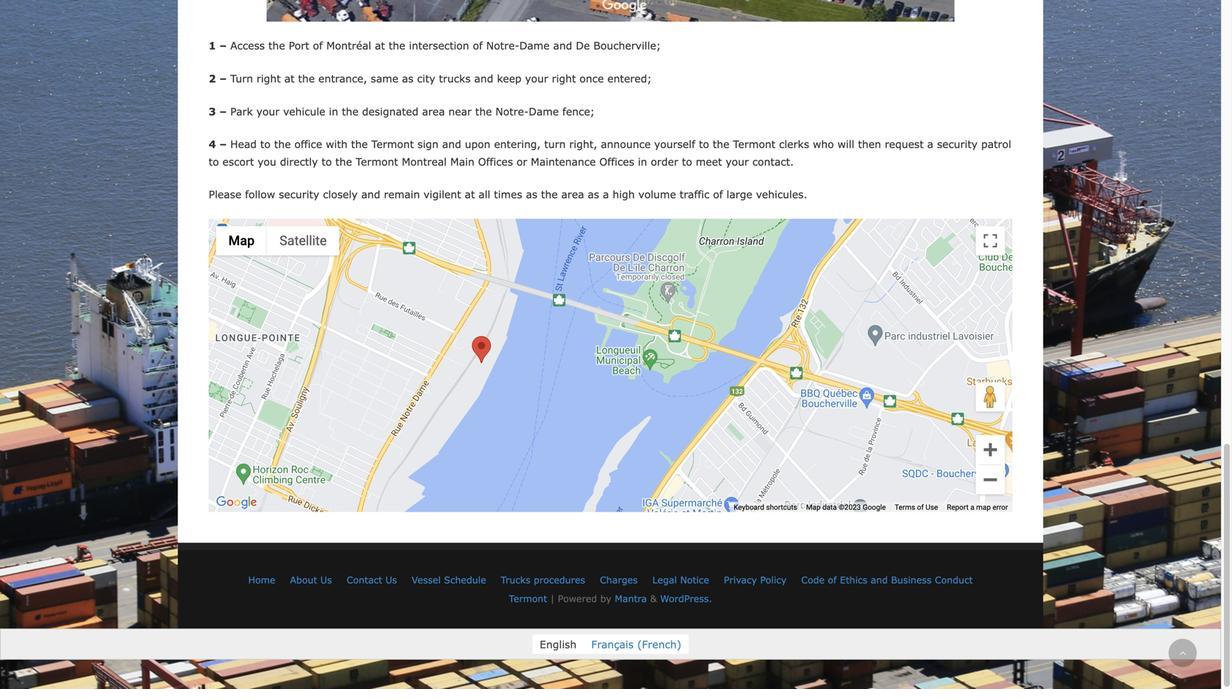 Task type: describe. For each thing, give the bounding box(es) containing it.
request
[[885, 138, 924, 150]]

designated
[[362, 105, 419, 118]]

contact.
[[753, 155, 794, 168]]

wordpress.
[[660, 593, 712, 604]]

to down with
[[322, 155, 332, 168]]

the up same
[[389, 39, 405, 52]]

of inside footer
[[828, 575, 837, 586]]

park
[[230, 105, 253, 118]]

a inside head to the office with the termont sign and upon entering, turn right, announce yourself to the termont clerks who will then request a security patrol to escort you directly to the termont montreal main offices or maintenance offices in order to meet your contact.
[[928, 138, 934, 150]]

the up meet
[[713, 138, 730, 150]]

your inside head to the office with the termont sign and upon entering, turn right, announce yourself to the termont clerks who will then request a security patrol to escort you directly to the termont montreal main offices or maintenance offices in order to meet your contact.
[[726, 155, 749, 168]]

at for closely
[[465, 188, 475, 201]]

us for about us
[[321, 575, 332, 586]]

0 horizontal spatial a
[[603, 188, 609, 201]]

privacy policy link
[[724, 575, 787, 586]]

notre- for the
[[496, 105, 529, 118]]

right,
[[570, 138, 597, 150]]

1
[[209, 39, 216, 52]]

terms of use link
[[895, 503, 938, 512]]

3 – park your vehicule in the designated area near the notre-dame fence;
[[209, 105, 595, 118]]

contact us
[[347, 575, 397, 586]]

satellite button
[[267, 226, 339, 256]]

and left keep
[[474, 72, 493, 85]]

1 vertical spatial area
[[561, 188, 584, 201]]

entrance,
[[319, 72, 367, 85]]

of right port
[[313, 39, 323, 52]]

times
[[494, 188, 522, 201]]

head
[[230, 138, 257, 150]]

the down with
[[336, 155, 352, 168]]

the down the maintenance
[[541, 188, 558, 201]]

montreal
[[402, 155, 447, 168]]

patrol
[[982, 138, 1012, 150]]

schedule
[[444, 575, 486, 586]]

use
[[926, 503, 938, 512]]

home
[[248, 575, 275, 586]]

shortcuts
[[766, 503, 798, 512]]

code
[[802, 575, 825, 586]]

map region
[[195, 116, 1134, 680]]

termont down designated
[[372, 138, 414, 150]]

escort
[[223, 155, 254, 168]]

termont up remain
[[356, 155, 398, 168]]

©2023
[[839, 503, 861, 512]]

vehicule
[[283, 105, 325, 118]]

contact
[[347, 575, 382, 586]]

contact us link
[[347, 575, 397, 586]]

and left de
[[553, 39, 572, 52]]

satellite
[[280, 233, 327, 249]]

ethics
[[840, 575, 868, 586]]

and inside head to the office with the termont sign and upon entering, turn right, announce yourself to the termont clerks who will then request a security patrol to escort you directly to the termont montreal main offices or maintenance offices in order to meet your contact.
[[442, 138, 461, 150]]

menu bar containing map
[[216, 226, 339, 256]]

turn
[[230, 72, 253, 85]]

of right intersection
[[473, 39, 483, 52]]

to down 4
[[209, 155, 219, 168]]

you
[[258, 155, 276, 168]]

who
[[813, 138, 834, 150]]

1 offices from the left
[[478, 155, 513, 168]]

legal notice link
[[653, 575, 709, 586]]

trucks
[[501, 575, 531, 586]]

boucherville;
[[594, 39, 661, 52]]

français
[[591, 639, 634, 651]]

code of ethics and business conduct
[[802, 575, 973, 586]]

– for turn
[[220, 72, 227, 85]]

maintenance
[[531, 155, 596, 168]]

&
[[650, 593, 657, 604]]

(
[[638, 639, 642, 651]]

4 – from the top
[[220, 138, 227, 150]]

map
[[977, 503, 991, 512]]

wordpress. link
[[660, 593, 712, 604]]

port
[[289, 39, 309, 52]]

2 offices from the left
[[600, 155, 635, 168]]

security inside head to the office with the termont sign and upon entering, turn right, announce yourself to the termont clerks who will then request a security patrol to escort you directly to the termont montreal main offices or maintenance offices in order to meet your contact.
[[937, 138, 978, 150]]

report a map error link
[[947, 503, 1008, 512]]

about us link
[[290, 575, 332, 586]]

at for the
[[375, 39, 385, 52]]

de
[[576, 39, 590, 52]]

to up you
[[260, 138, 271, 150]]

please follow security closely and remain vigilent at all times as the area as a high volume traffic of large vehicules.
[[209, 188, 808, 201]]

0 horizontal spatial as
[[402, 72, 414, 85]]

notre- for of
[[486, 39, 520, 52]]

same
[[371, 72, 398, 85]]

the up you
[[274, 138, 291, 150]]

trucks procedures
[[501, 575, 585, 586]]

clerks
[[779, 138, 809, 150]]

please
[[209, 188, 241, 201]]

to up meet
[[699, 138, 709, 150]]

of left large
[[713, 188, 723, 201]]

keep
[[497, 72, 522, 85]]

keyboard shortcuts button
[[734, 503, 798, 513]]

trucks
[[439, 72, 471, 85]]

fence;
[[563, 105, 595, 118]]

0 vertical spatial your
[[525, 72, 548, 85]]

and inside footer
[[871, 575, 888, 586]]

français ( french )
[[591, 639, 682, 651]]

upon
[[465, 138, 491, 150]]

or
[[517, 155, 527, 168]]

to down yourself
[[682, 155, 692, 168]]

– for access
[[220, 39, 227, 52]]

)
[[677, 639, 682, 651]]

and right closely
[[361, 188, 380, 201]]

vessel schedule
[[412, 575, 486, 586]]

once
[[580, 72, 604, 85]]



Task type: vqa. For each thing, say whether or not it's contained in the screenshot.
(Front at the left top of page
no



Task type: locate. For each thing, give the bounding box(es) containing it.
a right request
[[928, 138, 934, 150]]

as left city
[[402, 72, 414, 85]]

vehicules.
[[756, 188, 808, 201]]

1 us from the left
[[321, 575, 332, 586]]

powered
[[558, 593, 597, 604]]

3 – from the top
[[220, 105, 227, 118]]

in
[[329, 105, 338, 118], [638, 155, 647, 168]]

of right code
[[828, 575, 837, 586]]

vigilent
[[424, 188, 461, 201]]

terms of use
[[895, 503, 938, 512]]

privacy
[[724, 575, 757, 586]]

a left high
[[603, 188, 609, 201]]

the right with
[[351, 138, 368, 150]]

vessel
[[412, 575, 441, 586]]

1 horizontal spatial your
[[525, 72, 548, 85]]

1 horizontal spatial security
[[937, 138, 978, 150]]

the right the near
[[475, 105, 492, 118]]

a left map
[[971, 503, 975, 512]]

charges
[[600, 575, 638, 586]]

security left patrol
[[937, 138, 978, 150]]

legal notice
[[653, 575, 709, 586]]

volume
[[639, 188, 676, 201]]

0 horizontal spatial in
[[329, 105, 338, 118]]

data
[[823, 503, 837, 512]]

office
[[295, 138, 322, 150]]

1 horizontal spatial us
[[386, 575, 397, 586]]

area down the maintenance
[[561, 188, 584, 201]]

1 vertical spatial notre-
[[496, 105, 529, 118]]

map for map
[[229, 233, 255, 249]]

terms
[[895, 503, 916, 512]]

– for park
[[220, 105, 227, 118]]

sign
[[418, 138, 439, 150]]

0 vertical spatial at
[[375, 39, 385, 52]]

1 horizontal spatial at
[[375, 39, 385, 52]]

termont | powered by mantra & wordpress.
[[509, 593, 712, 604]]

dame for and
[[520, 39, 550, 52]]

procedures
[[534, 575, 585, 586]]

report a map error
[[947, 503, 1008, 512]]

us right about
[[321, 575, 332, 586]]

1 vertical spatial at
[[284, 72, 295, 85]]

1 horizontal spatial as
[[526, 188, 538, 201]]

english
[[540, 639, 577, 651]]

in inside head to the office with the termont sign and upon entering, turn right, announce yourself to the termont clerks who will then request a security patrol to escort you directly to the termont montreal main offices or maintenance offices in order to meet your contact.
[[638, 155, 647, 168]]

1 vertical spatial security
[[279, 188, 319, 201]]

1 horizontal spatial right
[[552, 72, 576, 85]]

0 vertical spatial dame
[[520, 39, 550, 52]]

map button
[[216, 226, 267, 256]]

termont up contact. at the top right of the page
[[733, 138, 776, 150]]

0 horizontal spatial area
[[422, 105, 445, 118]]

2
[[209, 72, 216, 85]]

in right vehicule
[[329, 105, 338, 118]]

then
[[858, 138, 881, 150]]

–
[[220, 39, 227, 52], [220, 72, 227, 85], [220, 105, 227, 118], [220, 138, 227, 150]]

directly
[[280, 155, 318, 168]]

notice
[[680, 575, 709, 586]]

offices
[[478, 155, 513, 168], [600, 155, 635, 168]]

1 vertical spatial a
[[603, 188, 609, 201]]

0 vertical spatial a
[[928, 138, 934, 150]]

about
[[290, 575, 317, 586]]

home link
[[248, 575, 275, 586]]

2 horizontal spatial at
[[465, 188, 475, 201]]

as left high
[[588, 188, 599, 201]]

main
[[450, 155, 475, 168]]

– right 1
[[220, 39, 227, 52]]

intersection
[[409, 39, 469, 52]]

dame up the turn
[[529, 105, 559, 118]]

2 horizontal spatial as
[[588, 188, 599, 201]]

2 us from the left
[[386, 575, 397, 586]]

to
[[260, 138, 271, 150], [699, 138, 709, 150], [209, 155, 219, 168], [322, 155, 332, 168], [682, 155, 692, 168]]

0 horizontal spatial at
[[284, 72, 295, 85]]

at right montréal
[[375, 39, 385, 52]]

1 horizontal spatial area
[[561, 188, 584, 201]]

2 vertical spatial at
[[465, 188, 475, 201]]

the
[[268, 39, 285, 52], [389, 39, 405, 52], [298, 72, 315, 85], [342, 105, 359, 118], [475, 105, 492, 118], [274, 138, 291, 150], [351, 138, 368, 150], [713, 138, 730, 150], [336, 155, 352, 168], [541, 188, 558, 201]]

2 horizontal spatial a
[[971, 503, 975, 512]]

offices down 'upon'
[[478, 155, 513, 168]]

0 vertical spatial map
[[229, 233, 255, 249]]

2 – from the top
[[220, 72, 227, 85]]

2 horizontal spatial your
[[726, 155, 749, 168]]

follow
[[245, 188, 275, 201]]

termont down trucks
[[509, 593, 547, 604]]

high
[[613, 188, 635, 201]]

map data ©2023 google
[[806, 503, 886, 512]]

area left the near
[[422, 105, 445, 118]]

right left once
[[552, 72, 576, 85]]

portaccessen image
[[267, 0, 955, 22]]

near
[[449, 105, 472, 118]]

0 horizontal spatial offices
[[478, 155, 513, 168]]

and up main
[[442, 138, 461, 150]]

business
[[891, 575, 932, 586]]

all
[[479, 188, 491, 201]]

0 horizontal spatial right
[[257, 72, 281, 85]]

offices down announce on the top of the page
[[600, 155, 635, 168]]

1 horizontal spatial offices
[[600, 155, 635, 168]]

montréal
[[326, 39, 371, 52]]

map for map data ©2023 google
[[806, 503, 821, 512]]

the left port
[[268, 39, 285, 52]]

0 vertical spatial in
[[329, 105, 338, 118]]

footer containing home
[[178, 543, 1044, 629]]

– right 3 at the top
[[220, 105, 227, 118]]

your right park
[[257, 105, 280, 118]]

notre- up keep
[[486, 39, 520, 52]]

head to the office with the termont sign and upon entering, turn right, announce yourself to the termont clerks who will then request a security patrol to escort you directly to the termont montreal main offices or maintenance offices in order to meet your contact.
[[209, 138, 1012, 168]]

footer
[[178, 543, 1044, 629]]

– right 4
[[220, 138, 227, 150]]

at down port
[[284, 72, 295, 85]]

as right the times
[[526, 188, 538, 201]]

access
[[230, 39, 265, 52]]

security down the directly
[[279, 188, 319, 201]]

0 vertical spatial notre-
[[486, 39, 520, 52]]

at left all
[[465, 188, 475, 201]]

1 vertical spatial your
[[257, 105, 280, 118]]

1 horizontal spatial in
[[638, 155, 647, 168]]

us
[[321, 575, 332, 586], [386, 575, 397, 586]]

your right meet
[[726, 155, 749, 168]]

charges link
[[600, 575, 638, 586]]

dame up keep
[[520, 39, 550, 52]]

1 horizontal spatial map
[[806, 503, 821, 512]]

google
[[863, 503, 886, 512]]

2 vertical spatial a
[[971, 503, 975, 512]]

termont inside footer
[[509, 593, 547, 604]]

– right 2
[[220, 72, 227, 85]]

0 vertical spatial area
[[422, 105, 445, 118]]

as
[[402, 72, 414, 85], [526, 188, 538, 201], [588, 188, 599, 201]]

english link
[[533, 635, 584, 654]]

us for contact us
[[386, 575, 397, 586]]

the down entrance,
[[342, 105, 359, 118]]

map inside popup button
[[229, 233, 255, 249]]

|
[[551, 593, 555, 604]]

dame for fence;
[[529, 105, 559, 118]]

1 vertical spatial in
[[638, 155, 647, 168]]

code of ethics and business conduct link
[[802, 575, 973, 586]]

conduct
[[935, 575, 973, 586]]

4 –
[[209, 138, 230, 150]]

entering,
[[494, 138, 541, 150]]

yourself
[[654, 138, 695, 150]]

1 – access the port of montréal at the intersection of notre-dame and de boucherville;
[[209, 39, 661, 52]]

4
[[209, 138, 216, 150]]

2 right from the left
[[552, 72, 576, 85]]

map left data
[[806, 503, 821, 512]]

entered;
[[608, 72, 652, 85]]

1 horizontal spatial a
[[928, 138, 934, 150]]

1 right from the left
[[257, 72, 281, 85]]

with
[[326, 138, 348, 150]]

mantra
[[615, 593, 647, 604]]

0 horizontal spatial security
[[279, 188, 319, 201]]

map down please
[[229, 233, 255, 249]]

announce
[[601, 138, 651, 150]]

error
[[993, 503, 1008, 512]]

will
[[838, 138, 855, 150]]

meet
[[696, 155, 722, 168]]

your right keep
[[525, 72, 548, 85]]

termont
[[372, 138, 414, 150], [733, 138, 776, 150], [356, 155, 398, 168], [509, 593, 547, 604]]

turn
[[544, 138, 566, 150]]

0 horizontal spatial map
[[229, 233, 255, 249]]

closely
[[323, 188, 358, 201]]

2 – turn right at the entrance, same as city trucks and keep your right once entered;
[[209, 72, 652, 85]]

right right turn on the left of the page
[[257, 72, 281, 85]]

notre- down keep
[[496, 105, 529, 118]]

1 vertical spatial dame
[[529, 105, 559, 118]]

city
[[417, 72, 435, 85]]

of left use
[[917, 503, 924, 512]]

0 vertical spatial security
[[937, 138, 978, 150]]

1 vertical spatial map
[[806, 503, 821, 512]]

trucks procedures link
[[501, 575, 585, 586]]

us right contact
[[386, 575, 397, 586]]

remain
[[384, 188, 420, 201]]

menu bar
[[216, 226, 339, 256]]

2 vertical spatial your
[[726, 155, 749, 168]]

1 – from the top
[[220, 39, 227, 52]]

3
[[209, 105, 216, 118]]

0 horizontal spatial us
[[321, 575, 332, 586]]

traffic
[[680, 188, 710, 201]]

google image
[[212, 493, 261, 512]]

the up vehicule
[[298, 72, 315, 85]]

privacy policy
[[724, 575, 787, 586]]

in left "order"
[[638, 155, 647, 168]]

mantra link
[[615, 593, 647, 604]]

0 horizontal spatial your
[[257, 105, 280, 118]]

and right ethics
[[871, 575, 888, 586]]



